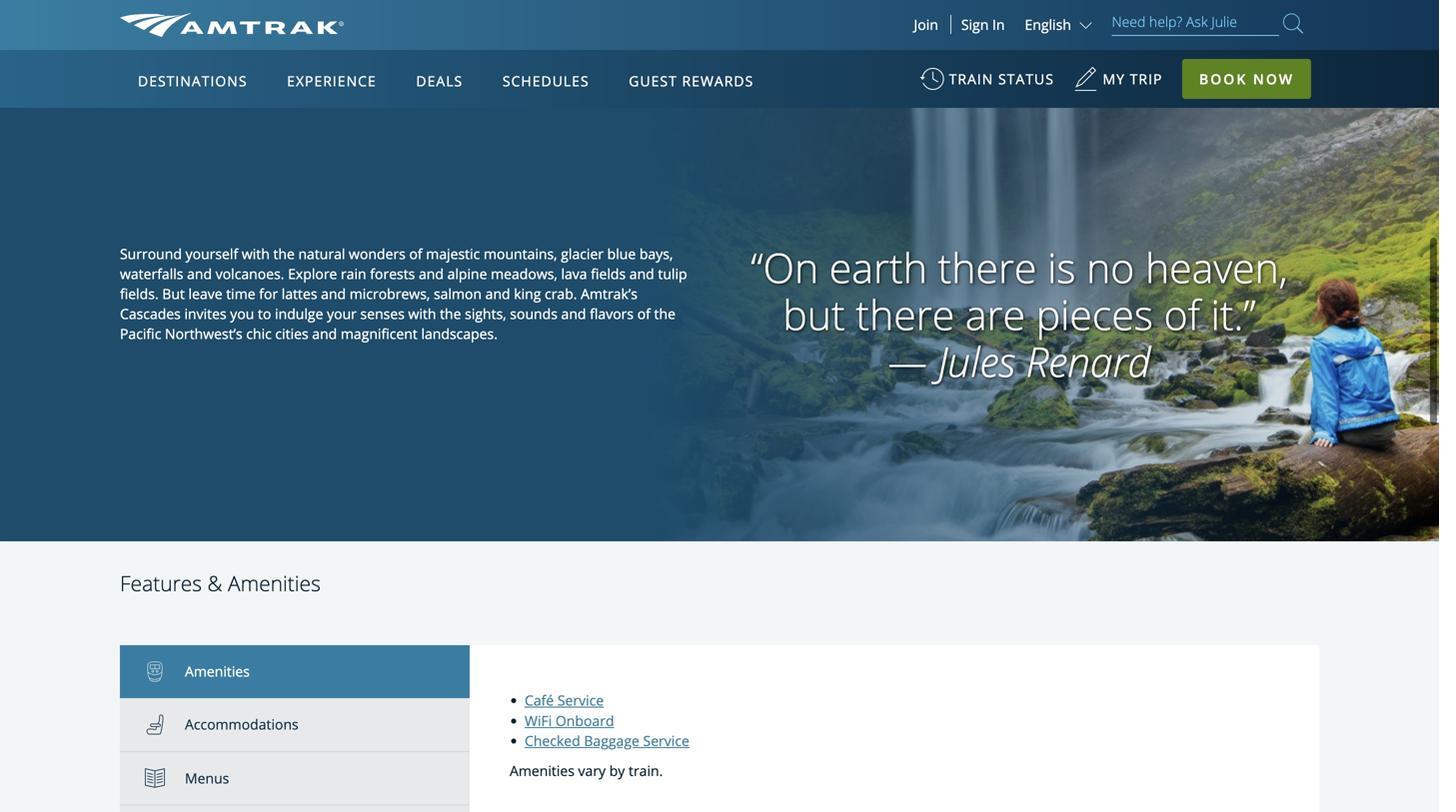 Task type: describe. For each thing, give the bounding box(es) containing it.
train status link
[[920, 60, 1054, 109]]

leave
[[188, 284, 222, 303]]

fields
[[591, 264, 626, 283]]

sign
[[961, 15, 989, 34]]

lattes
[[282, 284, 317, 303]]

and right news
[[234, 23, 259, 42]]

amtrak image
[[120, 13, 344, 37]]

there left the is on the top right of page
[[938, 239, 1037, 295]]

amtrak
[[386, 23, 433, 42]]

there left are
[[856, 286, 955, 342]]

rain
[[341, 264, 366, 283]]

now
[[1253, 69, 1294, 88]]

rewards
[[682, 71, 754, 90]]

current
[[145, 23, 193, 42]]

you
[[230, 304, 254, 323]]

pictoral icon for train image
[[145, 662, 185, 682]]

1 horizontal spatial of
[[637, 304, 651, 323]]

information
[[263, 23, 340, 42]]

1 horizontal spatial with
[[408, 304, 436, 323]]

fields.
[[120, 284, 159, 303]]

renard
[[1026, 334, 1151, 389]]

yourself
[[185, 244, 238, 263]]

news
[[197, 23, 231, 42]]

&
[[207, 569, 222, 598]]

experience button
[[279, 53, 385, 109]]

wonders
[[349, 244, 406, 263]]

regions map image
[[194, 167, 674, 447]]

and up leave
[[187, 264, 212, 283]]

"on
[[751, 239, 819, 295]]

pictoral icon for seat image
[[145, 715, 185, 735]]

my trip button
[[1074, 60, 1163, 109]]

and down your at the top left of page
[[312, 324, 337, 343]]

list containing amenities
[[120, 646, 470, 813]]

destinations button
[[130, 53, 255, 109]]

and left follow
[[675, 23, 700, 42]]

to
[[258, 304, 271, 323]]

deals button
[[408, 53, 471, 109]]

follow
[[703, 23, 743, 42]]

sounds
[[510, 304, 558, 323]]

microbrews,
[[350, 284, 430, 303]]

checked baggage service link
[[525, 731, 690, 750]]

pictoral icon for menu image
[[145, 769, 185, 789]]

sign in
[[961, 15, 1005, 34]]

0 horizontal spatial of
[[409, 244, 422, 263]]

about
[[344, 23, 382, 42]]

heaven,
[[1145, 239, 1288, 295]]

forests
[[370, 264, 415, 283]]

book now button
[[1182, 59, 1311, 99]]

amenities list item
[[120, 646, 470, 699]]

majestic
[[426, 244, 480, 263]]

1 horizontal spatial cascades
[[437, 23, 498, 42]]

is
[[1048, 239, 1076, 295]]

menus button
[[120, 752, 470, 806]]

book
[[1199, 69, 1248, 88]]

jules
[[938, 334, 1015, 389]]

checked
[[525, 731, 580, 750]]

explore
[[288, 264, 337, 283]]

king
[[514, 284, 541, 303]]

guest rewards
[[629, 71, 754, 90]]

1 vertical spatial service
[[643, 731, 690, 750]]

amtrakcascades.com link
[[531, 23, 671, 42]]

surround
[[120, 244, 182, 263]]

Please enter your search item search field
[[1112, 10, 1279, 36]]

glacier
[[561, 244, 604, 263]]

features
[[120, 569, 202, 598]]

and down crab. on the left top of page
[[561, 304, 586, 323]]

but
[[783, 286, 845, 342]]

@amtrak_cascades link
[[747, 23, 874, 42]]

schedules link
[[495, 50, 597, 108]]

magnificent
[[341, 324, 418, 343]]

sights,
[[465, 304, 506, 323]]

status
[[999, 69, 1054, 88]]

english
[[1025, 15, 1071, 34]]

are
[[965, 286, 1026, 342]]

no
[[1087, 239, 1135, 295]]

train status
[[949, 69, 1054, 88]]

amenities for amenities vary by train.
[[510, 761, 575, 780]]

for current news and information about amtrak cascades visit amtrakcascades.com and follow @amtrak_cascades
[[120, 23, 874, 42]]

book now
[[1199, 69, 1294, 88]]

"on earth there is no heaven, but there are pieces of it." —                                      jules renard
[[751, 239, 1288, 389]]

surround yourself with the natural wonders of majestic mountains, glacier blue bays, waterfalls and volcanoes. explore rain forests and alpine meadows, lava fields and tulip fields. but leave time for lattes and microbrews, salmon and king crab. amtrak's cascades invites you to indulge your senses with the sights, sounds and flavors of the pacific northwest's chic cities and magnificent landscapes.
[[120, 244, 687, 343]]

my trip
[[1103, 69, 1163, 88]]

visit
[[502, 23, 527, 42]]



Task type: vqa. For each thing, say whether or not it's contained in the screenshot.
Destinations
yes



Task type: locate. For each thing, give the bounding box(es) containing it.
café service wifi onboard checked baggage service
[[525, 691, 690, 750]]

volcanoes.
[[216, 264, 284, 283]]

of left it."
[[1164, 286, 1200, 342]]

english button
[[1025, 15, 1097, 34]]

0 horizontal spatial service
[[558, 691, 604, 710]]

application
[[194, 167, 674, 447]]

0 horizontal spatial the
[[273, 244, 295, 263]]

amenities inside button
[[185, 662, 250, 681]]

alpine
[[447, 264, 487, 283]]

the
[[273, 244, 295, 263], [440, 304, 461, 323], [654, 304, 676, 323]]

guest rewards button
[[621, 53, 762, 109]]

baggage
[[584, 731, 640, 750]]

experience
[[287, 71, 377, 90]]

of up forests on the left of page
[[409, 244, 422, 263]]

1 vertical spatial cascades
[[120, 304, 181, 323]]

your
[[327, 304, 357, 323]]

and down majestic
[[419, 264, 444, 283]]

and up your at the top left of page
[[321, 284, 346, 303]]

and
[[234, 23, 259, 42], [675, 23, 700, 42], [187, 264, 212, 283], [419, 264, 444, 283], [629, 264, 654, 283], [321, 284, 346, 303], [485, 284, 510, 303], [561, 304, 586, 323], [312, 324, 337, 343]]

cascades inside surround yourself with the natural wonders of majestic mountains, glacier blue bays, waterfalls and volcanoes. explore rain forests and alpine meadows, lava fields and tulip fields. but leave time for lattes and microbrews, salmon and king crab. amtrak's cascades invites you to indulge your senses with the sights, sounds and flavors of the pacific northwest's chic cities and magnificent landscapes.
[[120, 304, 181, 323]]

onboard
[[556, 711, 614, 730]]

crab.
[[545, 284, 577, 303]]

accommodations button
[[120, 699, 470, 752]]

wifi onboard link
[[525, 711, 614, 730]]

tulip
[[658, 264, 687, 283]]

blue
[[607, 244, 636, 263]]

for
[[120, 23, 141, 42]]

by
[[609, 761, 625, 780]]

service up onboard
[[558, 691, 604, 710]]

search icon image
[[1283, 9, 1303, 37]]

waterfalls
[[120, 264, 183, 283]]

amtrakcascades.com
[[531, 23, 671, 42]]

cascades up pacific
[[120, 304, 181, 323]]

guest
[[629, 71, 678, 90]]

train.
[[629, 761, 663, 780]]

but
[[162, 284, 185, 303]]

wifi
[[525, 711, 552, 730]]

@amtrak_cascades
[[747, 23, 874, 42]]

and up 'sights,' at top
[[485, 284, 510, 303]]

with up volcanoes.
[[242, 244, 270, 263]]

with down microbrews,
[[408, 304, 436, 323]]

banner
[[0, 0, 1439, 462]]

banner containing join
[[0, 0, 1439, 462]]

indulge
[[275, 304, 323, 323]]

0 vertical spatial cascades
[[437, 23, 498, 42]]

the up explore
[[273, 244, 295, 263]]

1 vertical spatial with
[[408, 304, 436, 323]]

join button
[[902, 15, 951, 34]]

list
[[120, 646, 470, 813]]

cascades left visit
[[437, 23, 498, 42]]

café
[[525, 691, 554, 710]]

northwest's
[[165, 324, 243, 343]]

service
[[558, 691, 604, 710], [643, 731, 690, 750]]

amenities for amenities
[[185, 662, 250, 681]]

the down tulip
[[654, 304, 676, 323]]

my
[[1103, 69, 1125, 88]]

accommodations
[[185, 715, 299, 734]]

features & amenities
[[120, 569, 321, 598]]

it."
[[1211, 286, 1256, 342]]

destinations
[[138, 71, 247, 90]]

2 horizontal spatial of
[[1164, 286, 1200, 342]]

the down salmon
[[440, 304, 461, 323]]

schedules
[[503, 71, 589, 90]]

amenities vary by train.
[[510, 761, 663, 780]]

earth
[[829, 239, 927, 295]]

of right the flavors
[[637, 304, 651, 323]]

of
[[409, 244, 422, 263], [1164, 286, 1200, 342], [637, 304, 651, 323]]

bays,
[[640, 244, 673, 263]]

amtrak's
[[581, 284, 638, 303]]

amenities up accommodations
[[185, 662, 250, 681]]

menus
[[185, 769, 229, 788]]

2 vertical spatial amenities
[[510, 761, 575, 780]]

2 horizontal spatial the
[[654, 304, 676, 323]]

1 vertical spatial amenities
[[185, 662, 250, 681]]

senses
[[360, 304, 405, 323]]

0 horizontal spatial with
[[242, 244, 270, 263]]

cities
[[275, 324, 309, 343]]

amenities
[[228, 569, 321, 598], [185, 662, 250, 681], [510, 761, 575, 780]]

landscapes.
[[421, 324, 498, 343]]

0 vertical spatial with
[[242, 244, 270, 263]]

pieces
[[1036, 286, 1153, 342]]

natural
[[298, 244, 345, 263]]

train
[[949, 69, 994, 88]]

amenities button
[[120, 646, 470, 699]]

and down bays,
[[629, 264, 654, 283]]

chic
[[246, 324, 272, 343]]

1 horizontal spatial service
[[643, 731, 690, 750]]

invites
[[184, 304, 227, 323]]

1 horizontal spatial the
[[440, 304, 461, 323]]

café service link
[[525, 691, 604, 710]]

0 vertical spatial amenities
[[228, 569, 321, 598]]

pacific
[[120, 324, 161, 343]]

join
[[914, 15, 938, 34]]

time
[[226, 284, 255, 303]]

salmon
[[434, 284, 482, 303]]

amenities right &
[[228, 569, 321, 598]]

amenities down the checked
[[510, 761, 575, 780]]

0 vertical spatial service
[[558, 691, 604, 710]]

service up train.
[[643, 731, 690, 750]]

vary
[[578, 761, 606, 780]]

0 horizontal spatial cascades
[[120, 304, 181, 323]]

of inside the "on earth there is no heaven, but there are pieces of it." —                                      jules renard
[[1164, 286, 1200, 342]]

lava
[[561, 264, 587, 283]]



